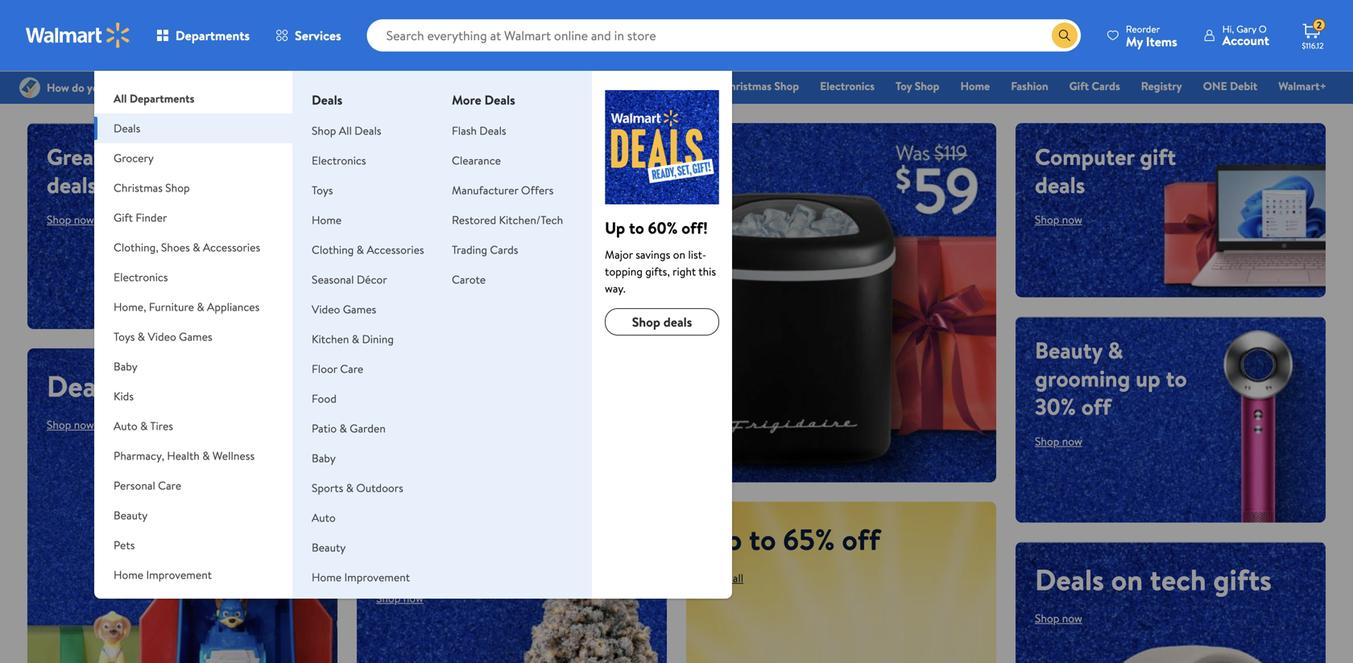 Task type: vqa. For each thing, say whether or not it's contained in the screenshot.
Friday
no



Task type: locate. For each thing, give the bounding box(es) containing it.
home
[[108, 141, 163, 172]]

finder up 'clothing,'
[[136, 210, 167, 226]]

baby
[[114, 359, 138, 375], [312, 451, 336, 466]]

2 vertical spatial electronics
[[114, 269, 168, 285]]

2 horizontal spatial off
[[1082, 391, 1112, 423]]

this
[[699, 264, 716, 280]]

1 vertical spatial cards
[[490, 242, 518, 258]]

electronics for electronics dropdown button
[[114, 269, 168, 285]]

restored
[[452, 212, 496, 228]]

1 vertical spatial auto
[[312, 510, 336, 526]]

kitchen & dining link
[[312, 331, 394, 347]]

décor
[[357, 272, 387, 288]]

& right health
[[202, 448, 210, 464]]

gift right the essentials
[[647, 78, 667, 94]]

grocery inside "dropdown button"
[[114, 150, 154, 166]]

& down home improvement dropdown button
[[141, 597, 149, 613]]

gift finder for gift finder link
[[647, 78, 701, 94]]

1 horizontal spatial 30%
[[1035, 391, 1076, 423]]

trading cards
[[452, 242, 518, 258]]

finder inside gift finder 'dropdown button'
[[136, 210, 167, 226]]

gift finder inside gift finder link
[[647, 78, 701, 94]]

off
[[1082, 391, 1112, 423], [842, 520, 881, 560], [483, 520, 513, 552]]

improvement down pets dropdown button
[[146, 568, 212, 583]]

improvement for home improvement link
[[344, 570, 410, 586]]

1 vertical spatial care
[[158, 478, 181, 494]]

finder for gift finder 'dropdown button'
[[136, 210, 167, 226]]

electronics left toy
[[820, 78, 875, 94]]

baby up sports
[[312, 451, 336, 466]]

0 horizontal spatial garden
[[152, 597, 188, 613]]

1 horizontal spatial electronics
[[312, 153, 366, 168]]

home, furniture & appliances button
[[94, 292, 292, 322]]

seasonal
[[312, 272, 354, 288]]

on up auto & tires
[[123, 366, 155, 406]]

home
[[961, 78, 990, 94], [312, 212, 342, 228], [114, 568, 144, 583], [312, 570, 342, 586]]

1 horizontal spatial home improvement
[[312, 570, 410, 586]]

cards
[[1092, 78, 1120, 94], [490, 242, 518, 258]]

1 horizontal spatial finder
[[669, 78, 701, 94]]

1 vertical spatial grocery
[[114, 150, 154, 166]]

pharmacy, health & wellness
[[114, 448, 255, 464]]

auto & tires
[[114, 418, 173, 434]]

home improvement down pets dropdown button
[[114, 568, 212, 583]]

0 horizontal spatial auto
[[114, 418, 138, 434]]

baby inside dropdown button
[[114, 359, 138, 375]]

shop now for great home deals
[[47, 212, 94, 228]]

list-
[[688, 247, 707, 263]]

games up kitchen & dining link
[[343, 302, 376, 317]]

gift cards link
[[1062, 77, 1128, 95]]

improvement inside dropdown button
[[146, 568, 212, 583]]

home down beauty link
[[312, 570, 342, 586]]

garden down home improvement dropdown button
[[152, 597, 188, 613]]

electronics link left toy
[[813, 77, 882, 95]]

1 horizontal spatial gift
[[647, 78, 667, 94]]

shop
[[774, 78, 799, 94], [915, 78, 940, 94], [312, 123, 336, 139], [165, 180, 190, 196], [47, 212, 71, 228], [1035, 212, 1060, 228], [632, 313, 660, 331], [47, 417, 71, 433], [1035, 434, 1060, 450], [706, 571, 730, 587], [376, 591, 401, 607], [1035, 611, 1060, 627]]

1 vertical spatial 30%
[[437, 520, 478, 552]]

to for up to 65% off
[[749, 520, 776, 560]]

1 horizontal spatial home link
[[953, 77, 997, 95]]

shop now link for computer gift deals
[[1035, 212, 1083, 228]]

deals!
[[532, 355, 628, 408]]

gift finder down 'walmart site-wide' search field
[[647, 78, 701, 94]]

gift cards
[[1069, 78, 1120, 94]]

gifts right tech
[[1214, 560, 1272, 600]]

0 horizontal spatial toys
[[114, 329, 135, 345]]

departments button
[[143, 16, 263, 55]]

accessories
[[203, 240, 260, 255], [367, 242, 424, 258]]

finder inside gift finder link
[[669, 78, 701, 94]]

home improvement down beauty link
[[312, 570, 410, 586]]

finder for gift finder link
[[669, 78, 701, 94]]

restored kitchen/tech link
[[452, 212, 563, 228]]

1 horizontal spatial on
[[673, 247, 686, 263]]

o
[[1259, 22, 1267, 36]]

video up kitchen
[[312, 302, 340, 317]]

1 horizontal spatial baby
[[312, 451, 336, 466]]

carote
[[452, 272, 486, 288]]

up up shop all at bottom right
[[706, 520, 742, 560]]

deals
[[47, 169, 97, 201], [1035, 169, 1085, 201], [664, 313, 692, 331]]

gift finder button
[[94, 203, 292, 233]]

shop now for deals on tech gifts
[[1035, 611, 1083, 627]]

30%
[[1035, 391, 1076, 423], [437, 520, 478, 552]]

seasonal décor
[[312, 272, 387, 288]]

cards for gift cards
[[1092, 78, 1120, 94]]

walmart image
[[26, 23, 131, 48]]

0 vertical spatial baby
[[114, 359, 138, 375]]

toys down home,
[[114, 329, 135, 345]]

christmas
[[722, 78, 772, 94], [114, 180, 163, 196]]

1 vertical spatial garden
[[152, 597, 188, 613]]

home link left fashion link
[[953, 77, 997, 95]]

deals inside great home deals
[[47, 169, 97, 201]]

0 vertical spatial toys
[[312, 182, 333, 198]]

toy shop link
[[889, 77, 947, 95]]

1 vertical spatial christmas
[[114, 180, 163, 196]]

1 vertical spatial electronics link
[[312, 153, 366, 168]]

items
[[1146, 33, 1178, 50]]

toy
[[162, 366, 202, 406]]

up inside up to 30% off seasonal decor
[[376, 520, 405, 552]]

patio down food
[[312, 421, 337, 437]]

video
[[312, 302, 340, 317], [148, 329, 176, 345]]

garden up sports & outdoors link
[[350, 421, 386, 437]]

grocery right the deals link at the left top of the page
[[526, 78, 565, 94]]

up for up to 60% off! major savings on list- topping gifts, right this way.
[[605, 217, 625, 239]]

departments inside "link"
[[130, 91, 194, 106]]

0 vertical spatial games
[[343, 302, 376, 317]]

accessories down gift finder 'dropdown button'
[[203, 240, 260, 255]]

food link
[[312, 391, 337, 407]]

services
[[295, 27, 341, 44]]

0 vertical spatial on
[[673, 247, 686, 263]]

electronics inside dropdown button
[[114, 269, 168, 285]]

search icon image
[[1058, 29, 1071, 42]]

to right up
[[1166, 363, 1187, 394]]

0 vertical spatial home link
[[953, 77, 997, 95]]

auto down kids
[[114, 418, 138, 434]]

improvement down beauty link
[[344, 570, 410, 586]]

to
[[629, 217, 644, 239], [1166, 363, 1187, 394], [749, 520, 776, 560], [410, 520, 431, 552]]

1 horizontal spatial electronics link
[[813, 77, 882, 95]]

home improvement
[[114, 568, 212, 583], [312, 570, 410, 586]]

1 horizontal spatial up
[[605, 217, 625, 239]]

kitchen & dining
[[312, 331, 394, 347]]

to inside up to 60% off! major savings on list- topping gifts, right this way.
[[629, 217, 644, 239]]

sports
[[312, 481, 343, 496]]

0 horizontal spatial christmas
[[114, 180, 163, 196]]

0 horizontal spatial finder
[[136, 210, 167, 226]]

0 horizontal spatial grocery
[[114, 150, 154, 166]]

& right furniture
[[197, 299, 204, 315]]

gift for gift cards link at top right
[[1069, 78, 1089, 94]]

home link down toys link
[[312, 212, 342, 228]]

0 horizontal spatial off
[[483, 520, 513, 552]]

0 horizontal spatial electronics
[[114, 269, 168, 285]]

shop deals
[[632, 313, 692, 331]]

1 horizontal spatial cards
[[1092, 78, 1120, 94]]

0 horizontal spatial improvement
[[146, 568, 212, 583]]

auto inside 'dropdown button'
[[114, 418, 138, 434]]

seasonal
[[376, 548, 459, 580]]

now
[[74, 212, 94, 228], [1062, 212, 1083, 228], [74, 417, 94, 433], [1062, 434, 1083, 450], [403, 591, 424, 607], [1062, 611, 1083, 627]]

0 horizontal spatial gift finder
[[114, 210, 167, 226]]

1 vertical spatial home link
[[312, 212, 342, 228]]

& left dining
[[352, 331, 359, 347]]

1 vertical spatial games
[[179, 329, 212, 345]]

garden for patio & garden link
[[350, 421, 386, 437]]

improvement for home improvement dropdown button
[[146, 568, 212, 583]]

1 horizontal spatial gifts
[[1214, 560, 1272, 600]]

gift finder inside gift finder 'dropdown button'
[[114, 210, 167, 226]]

0 vertical spatial care
[[340, 361, 364, 377]]

toys inside dropdown button
[[114, 329, 135, 345]]

auto for auto & tires
[[114, 418, 138, 434]]

to left 60%
[[629, 217, 644, 239]]

to up home improvement link
[[410, 520, 431, 552]]

shop now link for great home deals
[[47, 212, 94, 228]]

0 vertical spatial cards
[[1092, 78, 1120, 94]]

2 horizontal spatial electronics
[[820, 78, 875, 94]]

60%
[[648, 217, 678, 239]]

0 vertical spatial all
[[114, 91, 127, 106]]

gift finder up 'clothing,'
[[114, 210, 167, 226]]

personal care button
[[94, 471, 292, 501]]

1 horizontal spatial auto
[[312, 510, 336, 526]]

1 horizontal spatial toys
[[312, 182, 333, 198]]

1 horizontal spatial beauty
[[312, 540, 346, 556]]

cards left registry link
[[1092, 78, 1120, 94]]

offers
[[521, 182, 554, 198]]

garden inside dropdown button
[[152, 597, 188, 613]]

christmas down the home
[[114, 180, 163, 196]]

deals inside computer gift deals
[[1035, 169, 1085, 201]]

patio & garden down food
[[312, 421, 386, 437]]

on for deals on toy gifts
[[123, 366, 155, 406]]

0 vertical spatial departments
[[176, 27, 250, 44]]

up inside up to 60% off! major savings on list- topping gifts, right this way.
[[605, 217, 625, 239]]

off inside up to 30% off seasonal decor
[[483, 520, 513, 552]]

kitchen
[[312, 331, 349, 347]]

departments up all departments "link"
[[176, 27, 250, 44]]

manufacturer offers
[[452, 182, 554, 198]]

all departments link
[[94, 71, 292, 114]]

pharmacy, health & wellness button
[[94, 441, 292, 471]]

video down furniture
[[148, 329, 176, 345]]

shop now link for up to 30% off seasonal decor
[[376, 591, 424, 607]]

improvement
[[146, 568, 212, 583], [344, 570, 410, 586]]

0 vertical spatial gift finder
[[647, 78, 701, 94]]

0 vertical spatial christmas
[[722, 78, 772, 94]]

care right floor
[[340, 361, 364, 377]]

deals
[[478, 78, 505, 94], [312, 91, 343, 109], [485, 91, 515, 109], [114, 120, 140, 136], [355, 123, 381, 139], [480, 123, 506, 139], [47, 366, 116, 406], [1035, 560, 1104, 600]]

electronics link down shop all deals
[[312, 153, 366, 168]]

2 horizontal spatial beauty
[[1035, 335, 1103, 366]]

great
[[47, 141, 102, 172]]

2 horizontal spatial gift
[[1069, 78, 1089, 94]]

games down home, furniture & appliances 'dropdown button'
[[179, 329, 212, 345]]

gifts
[[209, 366, 268, 406], [1214, 560, 1272, 600]]

0 vertical spatial beauty
[[1035, 335, 1103, 366]]

to inside up to 30% off seasonal decor
[[410, 520, 431, 552]]

cards down restored kitchen/tech link
[[490, 242, 518, 258]]

2 vertical spatial beauty
[[312, 540, 346, 556]]

restored kitchen/tech
[[452, 212, 563, 228]]

0 horizontal spatial home improvement
[[114, 568, 212, 583]]

home down pets
[[114, 568, 144, 583]]

pharmacy,
[[114, 448, 164, 464]]

now for computer gift deals
[[1062, 212, 1083, 228]]

one debit
[[1203, 78, 1258, 94]]

baby up kids
[[114, 359, 138, 375]]

baby for baby link
[[312, 451, 336, 466]]

0 vertical spatial garden
[[350, 421, 386, 437]]

patio down pets
[[114, 597, 139, 613]]

essentials
[[578, 78, 626, 94]]

gift up 'clothing,'
[[114, 210, 133, 226]]

toys for toys link
[[312, 182, 333, 198]]

1 vertical spatial finder
[[136, 210, 167, 226]]

up
[[605, 217, 625, 239], [706, 520, 742, 560], [376, 520, 405, 552]]

patio inside patio & garden dropdown button
[[114, 597, 139, 613]]

games
[[343, 302, 376, 317], [179, 329, 212, 345]]

1 horizontal spatial christmas
[[722, 78, 772, 94]]

0 vertical spatial auto
[[114, 418, 138, 434]]

0 horizontal spatial 30%
[[437, 520, 478, 552]]

fashion link
[[1004, 77, 1056, 95]]

christmas inside dropdown button
[[114, 180, 163, 196]]

grocery for grocery
[[114, 150, 154, 166]]

all
[[114, 91, 127, 106], [339, 123, 352, 139]]

1 horizontal spatial garden
[[350, 421, 386, 437]]

0 horizontal spatial on
[[123, 366, 155, 406]]

garden for patio & garden dropdown button
[[152, 597, 188, 613]]

beauty inside dropdown button
[[114, 508, 148, 524]]

patio & garden down home improvement dropdown button
[[114, 597, 188, 613]]

1 vertical spatial christmas shop
[[114, 180, 190, 196]]

0 vertical spatial finder
[[669, 78, 701, 94]]

1 horizontal spatial all
[[339, 123, 352, 139]]

christmas shop down the home
[[114, 180, 190, 196]]

0 horizontal spatial patio & garden
[[114, 597, 188, 613]]

on left tech
[[1111, 560, 1143, 600]]

home,
[[114, 299, 146, 315]]

patio & garden for patio & garden dropdown button
[[114, 597, 188, 613]]

kids
[[114, 389, 134, 404]]

up to 65% off
[[706, 520, 881, 560]]

1 vertical spatial on
[[123, 366, 155, 406]]

up up major
[[605, 217, 625, 239]]

shop now
[[47, 212, 94, 228], [1035, 212, 1083, 228], [47, 417, 94, 433], [1035, 434, 1083, 450], [376, 591, 424, 607], [1035, 611, 1083, 627]]

& left up
[[1108, 335, 1123, 366]]

65%
[[783, 520, 835, 560]]

0 vertical spatial patio & garden
[[312, 421, 386, 437]]

up for up to 65% off
[[706, 520, 742, 560]]

on
[[673, 247, 686, 263], [123, 366, 155, 406], [1111, 560, 1143, 600]]

shop now link for deals on toy gifts
[[47, 417, 94, 433]]

christmas down "search" search box
[[722, 78, 772, 94]]

0 vertical spatial patio
[[312, 421, 337, 437]]

finder down "search" search box
[[669, 78, 701, 94]]

1 vertical spatial electronics
[[312, 153, 366, 168]]

to left the 65%
[[749, 520, 776, 560]]

auto for auto link
[[312, 510, 336, 526]]

1 horizontal spatial patio & garden
[[312, 421, 386, 437]]

0 vertical spatial grocery
[[526, 78, 565, 94]]

electronics down 'clothing,'
[[114, 269, 168, 285]]

2 horizontal spatial up
[[706, 520, 742, 560]]

home, furniture & appliances
[[114, 299, 260, 315]]

toys up the clothing
[[312, 182, 333, 198]]

beauty inside beauty & grooming up to 30% off
[[1035, 335, 1103, 366]]

0 horizontal spatial baby
[[114, 359, 138, 375]]

1 horizontal spatial grocery
[[526, 78, 565, 94]]

0 vertical spatial electronics
[[820, 78, 875, 94]]

beauty
[[1035, 335, 1103, 366], [114, 508, 148, 524], [312, 540, 346, 556]]

gifts right toy
[[209, 366, 268, 406]]

deals image
[[605, 90, 719, 205]]

gift
[[647, 78, 667, 94], [1069, 78, 1089, 94], [114, 210, 133, 226]]

beauty link
[[312, 540, 346, 556]]

1 vertical spatial gift finder
[[114, 210, 167, 226]]

1 horizontal spatial patio
[[312, 421, 337, 437]]

deals for deals on toy gifts
[[47, 169, 97, 201]]

0 vertical spatial video
[[312, 302, 340, 317]]

0 horizontal spatial christmas shop
[[114, 180, 190, 196]]

1 vertical spatial toys
[[114, 329, 135, 345]]

home improvement inside dropdown button
[[114, 568, 212, 583]]

christmas shop down "search" search box
[[722, 78, 799, 94]]

2 horizontal spatial deals
[[1035, 169, 1085, 201]]

care down health
[[158, 478, 181, 494]]

gift inside 'dropdown button'
[[114, 210, 133, 226]]

auto down sports
[[312, 510, 336, 526]]

1 horizontal spatial christmas shop
[[722, 78, 799, 94]]

1 horizontal spatial accessories
[[367, 242, 424, 258]]

0 horizontal spatial gifts
[[209, 366, 268, 406]]

1 vertical spatial patio
[[114, 597, 139, 613]]

christmas shop for christmas shop dropdown button
[[114, 180, 190, 196]]

grocery right great
[[114, 150, 154, 166]]

1 horizontal spatial gift finder
[[647, 78, 701, 94]]

clearance link
[[452, 153, 501, 168]]

1 vertical spatial gifts
[[1214, 560, 1272, 600]]

appliances
[[207, 299, 260, 315]]

0 horizontal spatial gift
[[114, 210, 133, 226]]

christmas shop inside dropdown button
[[114, 180, 190, 196]]

1 horizontal spatial off
[[842, 520, 881, 560]]

accessories up décor
[[367, 242, 424, 258]]

care inside the personal care dropdown button
[[158, 478, 181, 494]]

0 horizontal spatial patio
[[114, 597, 139, 613]]

gift
[[1140, 141, 1176, 172]]

1 horizontal spatial improvement
[[344, 570, 410, 586]]

up down outdoors
[[376, 520, 405, 552]]

patio & garden inside dropdown button
[[114, 597, 188, 613]]

off for up to 30% off seasonal decor
[[483, 520, 513, 552]]

flash
[[452, 123, 477, 139]]

christmas shop for christmas shop link
[[722, 78, 799, 94]]

beauty for beauty & grooming up to 30% off
[[1035, 335, 1103, 366]]

1 vertical spatial baby
[[312, 451, 336, 466]]

toys
[[312, 182, 333, 198], [114, 329, 135, 345]]

2 vertical spatial on
[[1111, 560, 1143, 600]]

departments up deals dropdown button
[[130, 91, 194, 106]]

1 vertical spatial video
[[148, 329, 176, 345]]

0 vertical spatial gifts
[[209, 366, 268, 406]]

gift right fashion
[[1069, 78, 1089, 94]]

toys & video games
[[114, 329, 212, 345]]

auto link
[[312, 510, 336, 526]]

electronics down shop all deals
[[312, 153, 366, 168]]

grocery button
[[94, 143, 292, 173]]

beauty for beauty link
[[312, 540, 346, 556]]

on up right on the top of the page
[[673, 247, 686, 263]]

shoes
[[161, 240, 190, 255]]



Task type: describe. For each thing, give the bounding box(es) containing it.
patio for patio & garden link
[[312, 421, 337, 437]]

major
[[605, 247, 633, 263]]

all inside "link"
[[114, 91, 127, 106]]

more
[[452, 91, 481, 109]]

deals inside dropdown button
[[114, 120, 140, 136]]

home improvement for home improvement dropdown button
[[114, 568, 212, 583]]

sports & outdoors
[[312, 481, 403, 496]]

cards for trading cards
[[490, 242, 518, 258]]

grocery & essentials link
[[518, 77, 633, 95]]

wellness
[[213, 448, 255, 464]]

& right the clothing
[[357, 242, 364, 258]]

christmas shop link
[[715, 77, 806, 95]]

shop now for computer gift deals
[[1035, 212, 1083, 228]]

grocery & essentials
[[526, 78, 626, 94]]

shop now link for deals on tech gifts
[[1035, 611, 1083, 627]]

seasonal décor link
[[312, 272, 387, 288]]

flash deals link
[[452, 123, 506, 139]]

toys & video games button
[[94, 322, 292, 352]]

games inside dropdown button
[[179, 329, 212, 345]]

grocery for grocery & essentials
[[526, 78, 565, 94]]

baby button
[[94, 352, 292, 382]]

Walmart Site-Wide search field
[[367, 19, 1081, 52]]

dining
[[362, 331, 394, 347]]

one
[[1203, 78, 1227, 94]]

home down toys link
[[312, 212, 342, 228]]

video inside dropdown button
[[148, 329, 176, 345]]

up for up to 30% off seasonal decor
[[376, 520, 405, 552]]

hi,
[[1223, 22, 1234, 36]]

beauty button
[[94, 501, 292, 531]]

shop deals link
[[605, 309, 719, 336]]

30% inside up to 30% off seasonal decor
[[437, 520, 478, 552]]

& inside beauty & grooming up to 30% off
[[1108, 335, 1123, 366]]

grooming
[[1035, 363, 1130, 394]]

home inside dropdown button
[[114, 568, 144, 583]]

tech
[[1150, 560, 1207, 600]]

patio & garden link
[[312, 421, 386, 437]]

floor
[[312, 361, 337, 377]]

clothing & accessories link
[[312, 242, 424, 258]]

shop now for up to 30% off seasonal decor
[[376, 591, 424, 607]]

outdoors
[[356, 481, 403, 496]]

0 horizontal spatial electronics link
[[312, 153, 366, 168]]

& right sports
[[346, 481, 354, 496]]

now for beauty & grooming up to 30% off
[[1062, 434, 1083, 450]]

home improvement link
[[312, 570, 410, 586]]

trading
[[452, 242, 487, 258]]

all
[[733, 571, 744, 587]]

& down home,
[[138, 329, 145, 345]]

computer
[[1035, 141, 1135, 172]]

to for up to 60% off! major savings on list- topping gifts, right this way.
[[629, 217, 644, 239]]

gift finder for gift finder 'dropdown button'
[[114, 210, 167, 226]]

now for deals on tech gifts
[[1062, 611, 1083, 627]]

floor care link
[[312, 361, 364, 377]]

my
[[1126, 33, 1143, 50]]

now for great home deals
[[74, 212, 94, 228]]

sports & outdoors link
[[312, 481, 403, 496]]

& down floor care link
[[340, 421, 347, 437]]

off for up to 65% off
[[842, 520, 881, 560]]

health
[[167, 448, 200, 464]]

christmas for christmas shop dropdown button
[[114, 180, 163, 196]]

off inside beauty & grooming up to 30% off
[[1082, 391, 1112, 423]]

Search search field
[[367, 19, 1081, 52]]

deals for beauty & grooming up to 30% off
[[1035, 169, 1085, 201]]

to for up to 30% off seasonal decor
[[410, 520, 431, 552]]

& right shoes
[[193, 240, 200, 255]]

deals on toy gifts
[[47, 366, 268, 406]]

home improvement for home improvement link
[[312, 570, 410, 586]]

0 vertical spatial electronics link
[[813, 77, 882, 95]]

toys link
[[312, 182, 333, 198]]

hi, gary o account
[[1223, 22, 1270, 49]]

clothing & accessories
[[312, 242, 424, 258]]

debit
[[1230, 78, 1258, 94]]

computer gift deals
[[1035, 141, 1176, 201]]

food
[[312, 391, 337, 407]]

now for deals on toy gifts
[[74, 417, 94, 433]]

flash deals
[[452, 123, 506, 139]]

carote link
[[452, 272, 486, 288]]

& inside dropdown button
[[202, 448, 210, 464]]

2
[[1317, 18, 1322, 32]]

topping
[[605, 264, 643, 280]]

tires
[[150, 418, 173, 434]]

reorder
[[1126, 22, 1160, 36]]

yep, new deals!
[[376, 355, 628, 408]]

30% inside beauty & grooming up to 30% off
[[1035, 391, 1076, 423]]

electronics button
[[94, 263, 292, 292]]

to inside beauty & grooming up to 30% off
[[1166, 363, 1187, 394]]

shop inside dropdown button
[[165, 180, 190, 196]]

deals on tech gifts
[[1035, 560, 1272, 600]]

patio & garden for patio & garden link
[[312, 421, 386, 437]]

gift for gift finder link
[[647, 78, 667, 94]]

deals link
[[470, 77, 512, 95]]

up
[[1136, 363, 1161, 394]]

now for up to 30% off seasonal decor
[[403, 591, 424, 607]]

off!
[[682, 217, 708, 239]]

toys for toys & video games
[[114, 329, 135, 345]]

up to 30% off seasonal decor
[[376, 520, 520, 580]]

1 horizontal spatial video
[[312, 302, 340, 317]]

on inside up to 60% off! major savings on list- topping gifts, right this way.
[[673, 247, 686, 263]]

clothing, shoes & accessories
[[114, 240, 260, 255]]

home improvement button
[[94, 561, 292, 590]]

account
[[1223, 31, 1270, 49]]

gifts for deals on toy gifts
[[209, 366, 268, 406]]

one debit link
[[1196, 77, 1265, 95]]

fashion
[[1011, 78, 1049, 94]]

0 horizontal spatial home link
[[312, 212, 342, 228]]

1 horizontal spatial deals
[[664, 313, 692, 331]]

registry
[[1141, 78, 1182, 94]]

departments inside dropdown button
[[176, 27, 250, 44]]

1 vertical spatial all
[[339, 123, 352, 139]]

shop now link for beauty & grooming up to 30% off
[[1035, 434, 1083, 450]]

patio for patio & garden dropdown button
[[114, 597, 139, 613]]

shop all deals link
[[312, 123, 381, 139]]

baby for baby dropdown button
[[114, 359, 138, 375]]

beauty & grooming up to 30% off
[[1035, 335, 1187, 423]]

all departments
[[114, 91, 194, 106]]

1 horizontal spatial games
[[343, 302, 376, 317]]

beauty for beauty dropdown button
[[114, 508, 148, 524]]

care for personal care
[[158, 478, 181, 494]]

walmart+
[[1279, 78, 1327, 94]]

care for floor care
[[340, 361, 364, 377]]

gifts for deals on tech gifts
[[1214, 560, 1272, 600]]

registry link
[[1134, 77, 1190, 95]]

baby link
[[312, 451, 336, 466]]

on for deals on tech gifts
[[1111, 560, 1143, 600]]

deals button
[[94, 114, 292, 143]]

yep,
[[376, 355, 445, 408]]

home left fashion link
[[961, 78, 990, 94]]

toy shop
[[896, 78, 940, 94]]

manufacturer
[[452, 182, 519, 198]]

gary
[[1237, 22, 1257, 36]]

shop now for beauty & grooming up to 30% off
[[1035, 434, 1083, 450]]

shop now for deals on toy gifts
[[47, 417, 94, 433]]

electronics for the left the electronics link
[[312, 153, 366, 168]]

floor care
[[312, 361, 364, 377]]

accessories inside dropdown button
[[203, 240, 260, 255]]

furniture
[[149, 299, 194, 315]]

clothing
[[312, 242, 354, 258]]

video games link
[[312, 302, 376, 317]]

personal
[[114, 478, 155, 494]]

gift for gift finder 'dropdown button'
[[114, 210, 133, 226]]

personal care
[[114, 478, 181, 494]]

clothing,
[[114, 240, 158, 255]]

& left tires
[[140, 418, 148, 434]]

christmas shop button
[[94, 173, 292, 203]]

shop all deals
[[312, 123, 381, 139]]

great home deals
[[47, 141, 163, 201]]

electronics for the topmost the electronics link
[[820, 78, 875, 94]]

& left the essentials
[[568, 78, 575, 94]]

christmas for christmas shop link
[[722, 78, 772, 94]]



